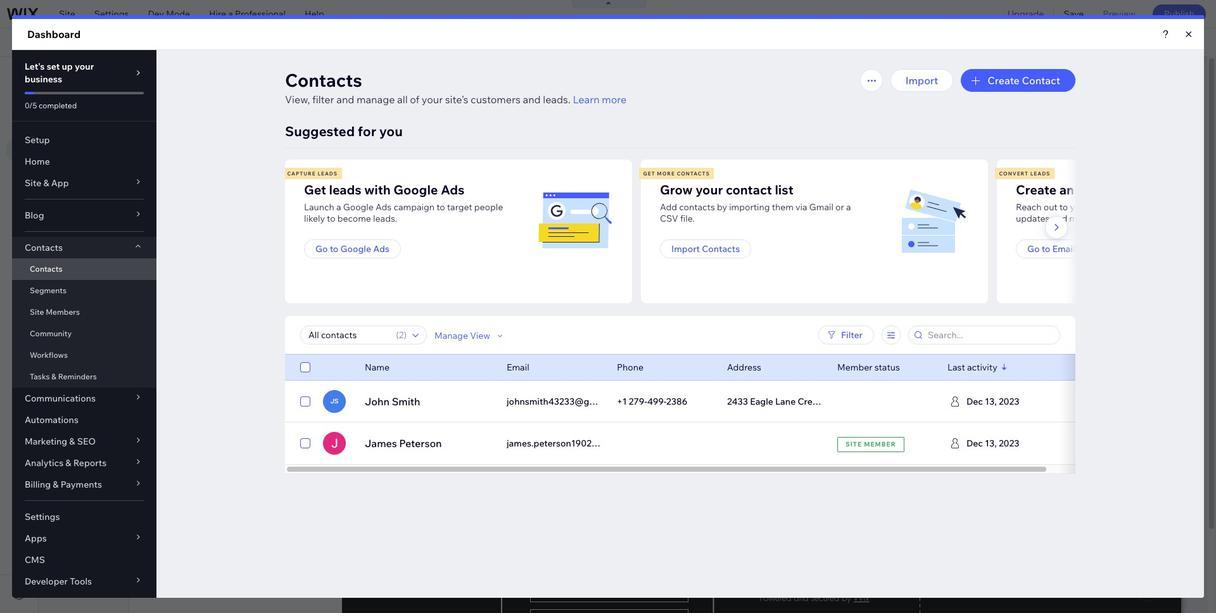 Task type: describe. For each thing, give the bounding box(es) containing it.
publish
[[1165, 8, 1195, 20]]

site pages and menu
[[54, 69, 155, 82]]

dev
[[148, 8, 164, 20]]

https://www.wix.com/mysite connect your domain
[[218, 37, 429, 48]]

a
[[228, 8, 233, 20]]

mode
[[166, 8, 190, 20]]

settings
[[94, 8, 129, 20]]

blog
[[145, 102, 164, 113]]

publish button
[[1153, 4, 1207, 23]]

pages for blog
[[166, 102, 191, 113]]

blog pages
[[145, 102, 191, 113]]

professional
[[235, 8, 286, 20]]

pages for site
[[76, 69, 105, 82]]

upgrade
[[1008, 8, 1045, 20]]

search button
[[1150, 29, 1217, 56]]

save button
[[1055, 0, 1094, 28]]

domain
[[397, 37, 429, 48]]

100% button
[[1037, 29, 1089, 56]]

tools
[[1116, 37, 1138, 48]]



Task type: vqa. For each thing, say whether or not it's contained in the screenshot.
Exit Editor
no



Task type: locate. For each thing, give the bounding box(es) containing it.
preview
[[1103, 8, 1136, 20]]

site for site menu
[[54, 103, 70, 114]]

hire a professional
[[209, 8, 286, 20]]

site menu
[[54, 103, 96, 114]]

0 vertical spatial menu
[[128, 69, 155, 82]]

search
[[1176, 37, 1205, 48]]

1 vertical spatial menu
[[72, 103, 96, 114]]

0 vertical spatial pages
[[76, 69, 105, 82]]

1 horizontal spatial menu
[[128, 69, 155, 82]]

hire
[[209, 8, 226, 20]]

blog
[[48, 37, 73, 48]]

pages
[[76, 69, 105, 82], [166, 102, 191, 113]]

help
[[305, 8, 324, 20]]

preview button
[[1094, 0, 1146, 28]]

site for site pages and menu
[[54, 69, 73, 82]]

0 horizontal spatial menu
[[72, 103, 96, 114]]

1 vertical spatial pages
[[166, 102, 191, 113]]

site
[[59, 8, 75, 20], [54, 69, 73, 82], [54, 103, 70, 114]]

tools button
[[1089, 29, 1149, 56]]

site up blog
[[59, 8, 75, 20]]

and
[[107, 69, 126, 82]]

site down site pages and menu
[[54, 103, 70, 114]]

1 vertical spatial site
[[54, 69, 73, 82]]

menu right the and
[[128, 69, 155, 82]]

menu down site pages and menu
[[72, 103, 96, 114]]

your
[[377, 37, 395, 48]]

0 horizontal spatial pages
[[76, 69, 105, 82]]

dev mode
[[148, 8, 190, 20]]

pages left the and
[[76, 69, 105, 82]]

pages right blog
[[166, 102, 191, 113]]

site for site
[[59, 8, 75, 20]]

2 vertical spatial site
[[54, 103, 70, 114]]

https://www.wix.com/mysite
[[218, 37, 334, 48]]

connect
[[339, 37, 375, 48]]

save
[[1064, 8, 1084, 20]]

menu
[[128, 69, 155, 82], [72, 103, 96, 114]]

0 vertical spatial site
[[59, 8, 75, 20]]

100%
[[1057, 37, 1080, 48]]

1 horizontal spatial pages
[[166, 102, 191, 113]]

site down blog
[[54, 69, 73, 82]]



